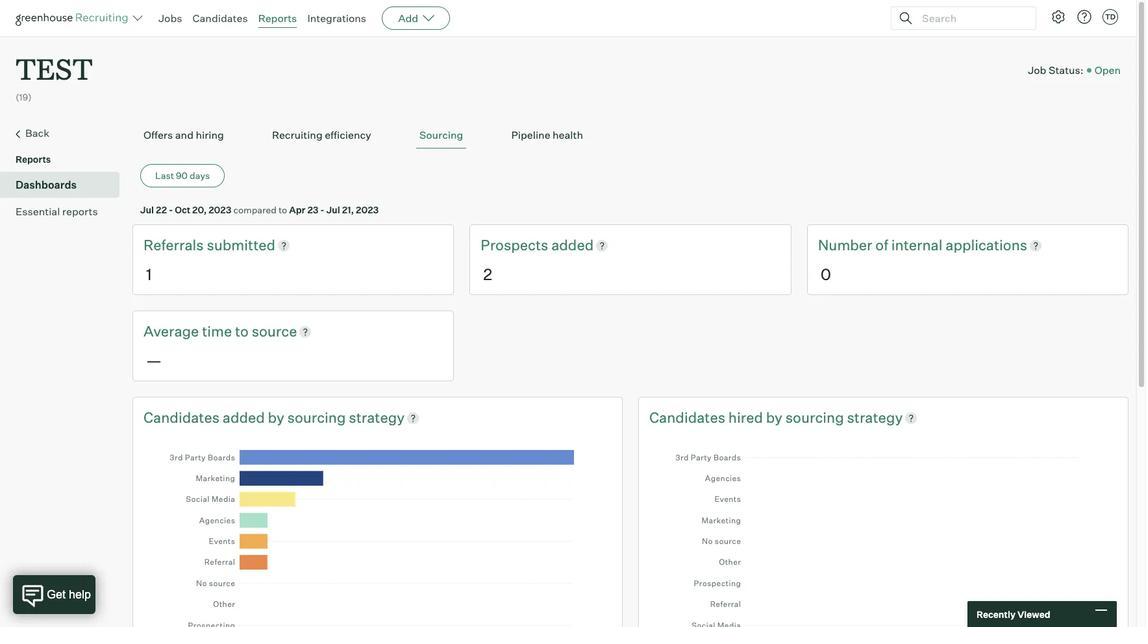 Task type: describe. For each thing, give the bounding box(es) containing it.
Search text field
[[919, 9, 1024, 28]]

average link
[[144, 322, 202, 342]]

pipeline health button
[[508, 122, 586, 149]]

xychart image for candidates hired by sourcing
[[668, 441, 1099, 628]]

recruiting efficiency
[[272, 129, 371, 142]]

reports
[[62, 205, 98, 218]]

open
[[1095, 63, 1121, 76]]

candidates hired by sourcing
[[649, 409, 847, 426]]

jul 22 - oct 20, 2023 compared to apr 23 - jul 21, 2023
[[140, 205, 379, 216]]

configure image
[[1051, 9, 1066, 25]]

0 horizontal spatial added link
[[223, 408, 268, 428]]

time
[[202, 323, 232, 340]]

jobs link
[[158, 12, 182, 25]]

1 vertical spatial added
[[223, 409, 265, 426]]

oct
[[175, 205, 190, 216]]

add button
[[382, 6, 450, 30]]

efficiency
[[325, 129, 371, 142]]

candidates for candidates hired by sourcing
[[649, 409, 725, 426]]

sourcing button
[[416, 122, 467, 149]]

job status:
[[1028, 63, 1084, 76]]

candidates added by sourcing
[[144, 409, 349, 426]]

test
[[16, 49, 93, 88]]

number link
[[818, 236, 876, 256]]

of link
[[876, 236, 891, 256]]

strategy for candidates hired by sourcing
[[847, 409, 903, 426]]

submitted link
[[207, 236, 275, 256]]

viewed
[[1018, 609, 1050, 620]]

test (19)
[[16, 49, 93, 103]]

candidates link for candidates hired by sourcing
[[649, 408, 728, 428]]

1 horizontal spatial added link
[[551, 236, 594, 256]]

internal link
[[891, 236, 946, 256]]

integrations link
[[307, 12, 366, 25]]

td button
[[1103, 9, 1118, 25]]

21,
[[342, 205, 354, 216]]

referrals link
[[144, 236, 207, 256]]

recruiting efficiency button
[[269, 122, 375, 149]]

strategy for candidates added by sourcing
[[349, 409, 405, 426]]

sourcing link for candidates added by sourcing
[[287, 408, 349, 428]]

pipeline health
[[511, 129, 583, 142]]

essential
[[16, 205, 60, 218]]

by link for hired
[[766, 408, 786, 428]]

offers and hiring button
[[140, 122, 227, 149]]

prospects link
[[481, 236, 551, 256]]

add
[[398, 12, 418, 25]]

candidates for candidates
[[193, 12, 248, 25]]

last 90 days
[[155, 170, 210, 181]]

hired link
[[728, 408, 766, 428]]

average time to
[[144, 323, 252, 340]]

1
[[146, 265, 152, 284]]

by for added
[[268, 409, 284, 426]]

1 - from the left
[[169, 205, 173, 216]]

1 2023 from the left
[[209, 205, 231, 216]]

to link
[[235, 322, 252, 342]]

source
[[252, 323, 297, 340]]

recently
[[977, 609, 1016, 620]]

submitted
[[207, 236, 275, 254]]

1 horizontal spatial reports
[[258, 12, 297, 25]]

health
[[553, 129, 583, 142]]

referrals
[[144, 236, 207, 254]]

applications link
[[946, 236, 1027, 256]]

reports link
[[258, 12, 297, 25]]

number of internal
[[818, 236, 946, 254]]

greenhouse recruiting image
[[16, 10, 132, 26]]

offers and hiring
[[144, 129, 224, 142]]

dashboards
[[16, 179, 77, 192]]

source link
[[252, 322, 297, 342]]

xychart image for candidates added by sourcing
[[162, 441, 594, 628]]

1 horizontal spatial added
[[551, 236, 594, 254]]

by for hired
[[766, 409, 782, 426]]

essential reports
[[16, 205, 98, 218]]



Task type: vqa. For each thing, say whether or not it's contained in the screenshot.
Gem Recruitment Marketing
no



Task type: locate. For each thing, give the bounding box(es) containing it.
pipeline
[[511, 129, 550, 142]]

tab list
[[140, 122, 1121, 149]]

0 vertical spatial added link
[[551, 236, 594, 256]]

1 horizontal spatial xychart image
[[668, 441, 1099, 628]]

(19)
[[16, 92, 32, 103]]

1 horizontal spatial 2023
[[356, 205, 379, 216]]

strategy
[[349, 409, 405, 426], [847, 409, 903, 426]]

2 strategy link from the left
[[847, 408, 903, 428]]

0 horizontal spatial sourcing link
[[287, 408, 349, 428]]

0 horizontal spatial strategy link
[[349, 408, 405, 428]]

23
[[307, 205, 318, 216]]

1 horizontal spatial sourcing link
[[786, 408, 847, 428]]

offers
[[144, 129, 173, 142]]

2 by from the left
[[766, 409, 782, 426]]

integrations
[[307, 12, 366, 25]]

hired
[[728, 409, 763, 426]]

job
[[1028, 63, 1046, 76]]

0 horizontal spatial xychart image
[[162, 441, 594, 628]]

1 by from the left
[[268, 409, 284, 426]]

compared
[[233, 205, 277, 216]]

of
[[876, 236, 888, 254]]

hiring
[[196, 129, 224, 142]]

candidates right jobs link
[[193, 12, 248, 25]]

1 vertical spatial to
[[235, 323, 249, 340]]

test link
[[16, 36, 93, 90]]

0 horizontal spatial by
[[268, 409, 284, 426]]

xychart image
[[162, 441, 594, 628], [668, 441, 1099, 628]]

0 horizontal spatial strategy
[[349, 409, 405, 426]]

- right 22
[[169, 205, 173, 216]]

2 sourcing link from the left
[[786, 408, 847, 428]]

2023
[[209, 205, 231, 216], [356, 205, 379, 216]]

sourcing
[[419, 129, 463, 142]]

0 horizontal spatial by link
[[268, 408, 287, 428]]

added
[[551, 236, 594, 254], [223, 409, 265, 426]]

sourcing link
[[287, 408, 349, 428], [786, 408, 847, 428]]

time link
[[202, 322, 235, 342]]

applications
[[946, 236, 1027, 254]]

by link for added
[[268, 408, 287, 428]]

0 vertical spatial reports
[[258, 12, 297, 25]]

90
[[176, 170, 188, 181]]

candidates for candidates added by sourcing
[[144, 409, 220, 426]]

recently viewed
[[977, 609, 1050, 620]]

to
[[279, 205, 287, 216], [235, 323, 249, 340]]

22
[[156, 205, 167, 216]]

last 90 days button
[[140, 164, 225, 188]]

dashboards link
[[16, 177, 114, 193]]

reports left integrations
[[258, 12, 297, 25]]

0 horizontal spatial to
[[235, 323, 249, 340]]

by
[[268, 409, 284, 426], [766, 409, 782, 426]]

essential reports link
[[16, 204, 114, 220]]

average
[[144, 323, 199, 340]]

1 strategy link from the left
[[349, 408, 405, 428]]

1 horizontal spatial strategy link
[[847, 408, 903, 428]]

last
[[155, 170, 174, 181]]

0 horizontal spatial sourcing
[[287, 409, 346, 426]]

number
[[818, 236, 872, 254]]

0 horizontal spatial reports
[[16, 154, 51, 165]]

back link
[[16, 125, 114, 142]]

2 xychart image from the left
[[668, 441, 1099, 628]]

strategy link for candidates added by sourcing
[[349, 408, 405, 428]]

to right the time
[[235, 323, 249, 340]]

sourcing
[[287, 409, 346, 426], [786, 409, 844, 426]]

0 vertical spatial added
[[551, 236, 594, 254]]

2
[[483, 265, 492, 284]]

td button
[[1100, 6, 1121, 27]]

2 - from the left
[[320, 205, 325, 216]]

sourcing link for candidates hired by sourcing
[[786, 408, 847, 428]]

1 horizontal spatial by link
[[766, 408, 786, 428]]

reports
[[258, 12, 297, 25], [16, 154, 51, 165]]

2023 right 20,
[[209, 205, 231, 216]]

1 jul from the left
[[140, 205, 154, 216]]

1 horizontal spatial sourcing
[[786, 409, 844, 426]]

-
[[169, 205, 173, 216], [320, 205, 325, 216]]

candidates left hired
[[649, 409, 725, 426]]

prospects
[[481, 236, 551, 254]]

20,
[[192, 205, 207, 216]]

2 strategy from the left
[[847, 409, 903, 426]]

internal
[[891, 236, 943, 254]]

0 vertical spatial to
[[279, 205, 287, 216]]

days
[[190, 170, 210, 181]]

apr
[[289, 205, 306, 216]]

0 horizontal spatial jul
[[140, 205, 154, 216]]

1 vertical spatial reports
[[16, 154, 51, 165]]

0 horizontal spatial 2023
[[209, 205, 231, 216]]

candidates link for candidates added by sourcing
[[144, 408, 223, 428]]

strategy link for candidates hired by sourcing
[[847, 408, 903, 428]]

1 sourcing link from the left
[[287, 408, 349, 428]]

added link
[[551, 236, 594, 256], [223, 408, 268, 428]]

2023 right 21, on the left of the page
[[356, 205, 379, 216]]

1 horizontal spatial strategy
[[847, 409, 903, 426]]

1 horizontal spatial -
[[320, 205, 325, 216]]

0
[[821, 265, 831, 284]]

1 strategy from the left
[[349, 409, 405, 426]]

by link
[[268, 408, 287, 428], [766, 408, 786, 428]]

1 by link from the left
[[268, 408, 287, 428]]

1 horizontal spatial jul
[[326, 205, 340, 216]]

2 by link from the left
[[766, 408, 786, 428]]

candidates
[[193, 12, 248, 25], [144, 409, 220, 426], [649, 409, 725, 426]]

1 sourcing from the left
[[287, 409, 346, 426]]

reports down back
[[16, 154, 51, 165]]

2 jul from the left
[[326, 205, 340, 216]]

1 xychart image from the left
[[162, 441, 594, 628]]

candidates down —
[[144, 409, 220, 426]]

and
[[175, 129, 194, 142]]

0 horizontal spatial -
[[169, 205, 173, 216]]

—
[[146, 351, 162, 371]]

jobs
[[158, 12, 182, 25]]

2 2023 from the left
[[356, 205, 379, 216]]

1 vertical spatial added link
[[223, 408, 268, 428]]

to left apr
[[279, 205, 287, 216]]

2 sourcing from the left
[[786, 409, 844, 426]]

1 horizontal spatial to
[[279, 205, 287, 216]]

tab list containing offers and hiring
[[140, 122, 1121, 149]]

strategy link
[[349, 408, 405, 428], [847, 408, 903, 428]]

td
[[1105, 12, 1116, 21]]

back
[[25, 127, 49, 140]]

jul left 21, on the left of the page
[[326, 205, 340, 216]]

1 horizontal spatial by
[[766, 409, 782, 426]]

0 horizontal spatial added
[[223, 409, 265, 426]]

sourcing for candidates added by sourcing
[[287, 409, 346, 426]]

recruiting
[[272, 129, 323, 142]]

jul left 22
[[140, 205, 154, 216]]

status:
[[1049, 63, 1084, 76]]

sourcing for candidates hired by sourcing
[[786, 409, 844, 426]]

- right the 23
[[320, 205, 325, 216]]



